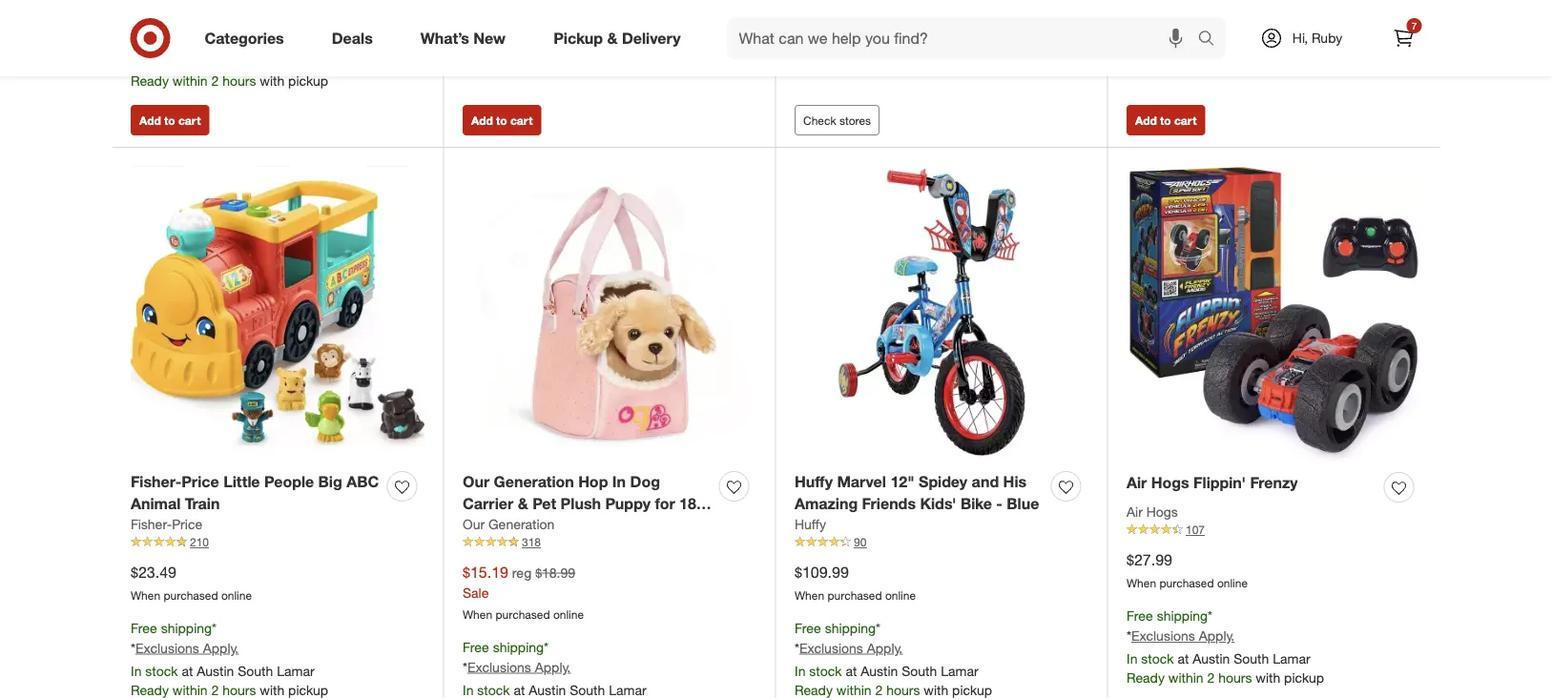 Task type: locate. For each thing, give the bounding box(es) containing it.
cart down search button
[[1174, 113, 1197, 127]]

1 our from the top
[[463, 473, 490, 491]]

3 add from the left
[[1135, 113, 1157, 127]]

abc
[[346, 473, 379, 491]]

pickup
[[620, 43, 660, 60], [1284, 44, 1324, 61], [288, 72, 328, 89], [1284, 669, 1324, 686], [288, 682, 328, 698], [952, 682, 992, 698]]

2 huffy from the top
[[795, 516, 826, 533]]

with
[[592, 43, 617, 60], [1256, 44, 1281, 61], [260, 72, 285, 89], [1256, 669, 1281, 686], [260, 682, 285, 698], [924, 682, 949, 698]]

hi, ruby
[[1293, 30, 1342, 46]]

online down $18.99
[[553, 607, 584, 622]]

exclusions inside free shipping * * exclusions apply. in stock at  austin south lamar
[[467, 659, 531, 675]]

18"
[[679, 495, 703, 513]]

cart down in stock at  austin south lamar ready within 2 hours with pickup
[[510, 113, 533, 127]]

2 air from the top
[[1127, 504, 1143, 520]]

stock inside in stock at  austin south lamar ready within 2 hours with pickup
[[477, 24, 510, 41]]

0 vertical spatial &
[[607, 29, 618, 47]]

apply. for our generation hop in dog carrier & pet plush puppy for 18" dolls
[[535, 659, 571, 675]]

cart
[[178, 113, 201, 127], [510, 113, 533, 127], [1174, 113, 1197, 127]]

exclusions up search
[[1131, 2, 1195, 19]]

stock inside the free shipping * exclusions apply. in stock at  austin south lamar ready within 2 hours with pickup
[[145, 53, 178, 70]]

apply.
[[1199, 2, 1235, 19], [203, 30, 239, 47], [1199, 628, 1235, 644], [203, 640, 239, 656], [867, 640, 903, 656], [535, 659, 571, 675]]

0 vertical spatial air
[[1127, 474, 1147, 492]]

1 fisher- from the top
[[131, 473, 181, 491]]

add to cart button down the free shipping * exclusions apply. in stock at  austin south lamar ready within 2 hours with pickup
[[131, 105, 209, 136]]

1 vertical spatial price
[[172, 516, 202, 533]]

lamar inside shipping not available not available at austin south lamar
[[970, 24, 1008, 41]]

pickup inside the free shipping * exclusions apply. in stock at  austin south lamar ready within 2 hours with pickup
[[288, 72, 328, 89]]

0 vertical spatial hogs
[[1151, 474, 1189, 492]]

exclusions inside * exclusions apply. in stock at  austin south lamar ready within 2 hours with pickup
[[1131, 2, 1195, 19]]

exclusions for our generation hop in dog carrier & pet plush puppy for 18" dolls
[[467, 659, 531, 675]]

pickup inside in stock at  austin south lamar ready within 2 hours with pickup
[[620, 43, 660, 60]]

available right the not
[[874, 0, 926, 17]]

air
[[1127, 474, 1147, 492], [1127, 504, 1143, 520]]

fisher- down animal
[[131, 516, 172, 533]]

1 vertical spatial &
[[518, 495, 528, 513]]

cart down the free shipping * exclusions apply. in stock at  austin south lamar ready within 2 hours with pickup
[[178, 113, 201, 127]]

austin inside free shipping * * exclusions apply. in stock at  austin south lamar
[[529, 682, 566, 698]]

1 vertical spatial fisher-
[[131, 516, 172, 533]]

2 horizontal spatial free shipping * * exclusions apply. in stock at  austin south lamar ready within 2 hours with pickup
[[1127, 608, 1324, 686]]

1 vertical spatial air
[[1127, 504, 1143, 520]]

add to cart button down search button
[[1127, 105, 1205, 136]]

1 vertical spatial hogs
[[1146, 504, 1178, 520]]

online inside $27.99 when purchased online
[[1217, 576, 1248, 591]]

1 add to cart from the left
[[139, 113, 201, 127]]

0 horizontal spatial free shipping * * exclusions apply. in stock at  austin south lamar ready within 2 hours with pickup
[[131, 620, 328, 698]]

shipping down $23.49 when purchased online
[[161, 620, 212, 636]]

flippin'
[[1194, 474, 1246, 492]]

when down $27.99
[[1127, 576, 1156, 591]]

1 add to cart button from the left
[[131, 105, 209, 136]]

1 vertical spatial huffy
[[795, 516, 826, 533]]

add to cart button for * exclusions apply. in stock at  austin south lamar ready within 2 hours with pickup
[[1127, 105, 1205, 136]]

south
[[570, 24, 605, 41], [931, 24, 967, 41], [1234, 25, 1269, 42], [238, 53, 273, 70], [1234, 650, 1269, 667], [238, 663, 273, 679], [902, 663, 937, 679], [570, 682, 605, 698]]

our for our generation
[[463, 516, 485, 533]]

0 horizontal spatial to
[[164, 113, 175, 127]]

0 vertical spatial our
[[463, 473, 490, 491]]

generation for our generation
[[488, 516, 555, 533]]

0 horizontal spatial available
[[820, 24, 872, 41]]

shipping inside the free shipping * exclusions apply. in stock at  austin south lamar ready within 2 hours with pickup
[[161, 10, 212, 27]]

add to cart button
[[131, 105, 209, 136], [463, 105, 541, 136], [1127, 105, 1205, 136]]

our generation hop in dog carrier & pet plush puppy for 18" dolls image
[[463, 167, 757, 460], [463, 167, 757, 460]]

1 horizontal spatial add
[[471, 113, 493, 127]]

1 huffy from the top
[[795, 473, 833, 491]]

free for carrier
[[463, 639, 489, 656]]

lamar inside free shipping * * exclusions apply. in stock at  austin south lamar
[[609, 682, 646, 698]]

2 horizontal spatial cart
[[1174, 113, 1197, 127]]

within
[[504, 43, 540, 60], [1168, 44, 1204, 61], [172, 72, 208, 89], [1168, 669, 1204, 686], [172, 682, 208, 698], [836, 682, 872, 698]]

at inside the free shipping * exclusions apply. in stock at  austin south lamar ready within 2 hours with pickup
[[182, 53, 193, 70]]

huffy marvel 12" spidey and his amazing friends kids' bike - blue
[[795, 473, 1039, 513]]

categories
[[205, 29, 284, 47]]

free shipping * * exclusions apply. in stock at  austin south lamar ready within 2 hours with pickup down $27.99 when purchased online
[[1127, 608, 1324, 686]]

with inside * exclusions apply. in stock at  austin south lamar ready within 2 hours with pickup
[[1256, 44, 1281, 61]]

with inside in stock at  austin south lamar ready within 2 hours with pickup
[[592, 43, 617, 60]]

1 add from the left
[[139, 113, 161, 127]]

purchased inside $109.99 when purchased online
[[828, 588, 882, 603]]

when inside $27.99 when purchased online
[[1127, 576, 1156, 591]]

when down $23.49
[[131, 588, 160, 603]]

to for free shipping * exclusions apply. in stock at  austin south lamar ready within 2 hours with pickup
[[164, 113, 175, 127]]

south inside shipping not available not available at austin south lamar
[[931, 24, 967, 41]]

2 horizontal spatial add to cart button
[[1127, 105, 1205, 136]]

2 inside * exclusions apply. in stock at  austin south lamar ready within 2 hours with pickup
[[1207, 44, 1215, 61]]

& right 'pickup' at left
[[607, 29, 618, 47]]

huffy down amazing
[[795, 516, 826, 533]]

exclusions down $27.99 when purchased online
[[1131, 628, 1195, 644]]

$109.99 when purchased online
[[795, 563, 916, 603]]

dog
[[630, 473, 660, 491]]

available down the not
[[820, 24, 872, 41]]

huffy up amazing
[[795, 473, 833, 491]]

exclusions down $109.99 when purchased online
[[799, 640, 863, 656]]

fisher- up animal
[[131, 473, 181, 491]]

in inside in stock at  austin south lamar ready within 2 hours with pickup
[[463, 24, 474, 41]]

shipping up categories
[[161, 10, 212, 27]]

train
[[185, 495, 220, 513]]

0 vertical spatial huffy
[[795, 473, 833, 491]]

generation inside our generation hop in dog carrier & pet plush puppy for 18" dolls
[[494, 473, 574, 491]]

when inside $109.99 when purchased online
[[795, 588, 824, 603]]

generation inside our generation link
[[488, 516, 555, 533]]

to for * exclusions apply. in stock at  austin south lamar ready within 2 hours with pickup
[[1160, 113, 1171, 127]]

generation
[[494, 473, 574, 491], [488, 516, 555, 533]]

exclusions apply. link for air hogs flippin' frenzy
[[1131, 628, 1235, 644]]

apply. inside the free shipping * exclusions apply. in stock at  austin south lamar ready within 2 hours with pickup
[[203, 30, 239, 47]]

exclusions apply. link for fisher-price little people big abc animal train
[[135, 640, 239, 656]]

1 air from the top
[[1127, 474, 1147, 492]]

free shipping * exclusions apply. in stock at  austin south lamar ready within 2 hours with pickup
[[131, 10, 328, 89]]

2 horizontal spatial add
[[1135, 113, 1157, 127]]

lamar inside in stock at  austin south lamar ready within 2 hours with pickup
[[609, 24, 646, 41]]

our generation link
[[463, 515, 555, 534]]

hours inside in stock at  austin south lamar ready within 2 hours with pickup
[[554, 43, 588, 60]]

at inside free shipping * * exclusions apply. in stock at  austin south lamar
[[514, 682, 525, 698]]

check stores button
[[795, 105, 880, 136]]

add to cart button down 'new'
[[463, 105, 541, 136]]

sale
[[463, 585, 489, 601]]

1 horizontal spatial available
[[874, 0, 926, 17]]

in
[[463, 24, 474, 41], [1127, 25, 1138, 42], [131, 53, 142, 70], [612, 473, 626, 491], [1127, 650, 1138, 667], [131, 663, 142, 679], [795, 663, 806, 679], [463, 682, 474, 698]]

shipping for abc
[[161, 620, 212, 636]]

exclusions
[[1131, 2, 1195, 19], [135, 30, 199, 47], [1131, 628, 1195, 644], [135, 640, 199, 656], [799, 640, 863, 656], [467, 659, 531, 675]]

apply. inside free shipping * * exclusions apply. in stock at  austin south lamar
[[535, 659, 571, 675]]

2 to from the left
[[496, 113, 507, 127]]

free shipping * * exclusions apply. in stock at  austin south lamar ready within 2 hours with pickup down $109.99 when purchased online
[[795, 620, 992, 698]]

price up 210
[[172, 516, 202, 533]]

generation up 318
[[488, 516, 555, 533]]

animal
[[131, 495, 181, 513]]

exclusions inside the free shipping * exclusions apply. in stock at  austin south lamar ready within 2 hours with pickup
[[135, 30, 199, 47]]

purchased inside $23.49 when purchased online
[[164, 588, 218, 603]]

add to cart down 'new'
[[471, 113, 533, 127]]

* inside the free shipping * exclusions apply. in stock at  austin south lamar ready within 2 hours with pickup
[[131, 30, 135, 47]]

purchased for $23.49
[[164, 588, 218, 603]]

stores
[[840, 113, 871, 127]]

south inside in stock at  austin south lamar ready within 2 hours with pickup
[[570, 24, 605, 41]]

3 cart from the left
[[1174, 113, 1197, 127]]

when for $23.49
[[131, 588, 160, 603]]

2 fisher- from the top
[[131, 516, 172, 533]]

huffy marvel 12" spidey and his amazing friends kids' bike - blue image
[[795, 167, 1089, 460], [795, 167, 1089, 460]]

1 horizontal spatial add to cart button
[[463, 105, 541, 136]]

puppy
[[605, 495, 651, 513]]

when
[[1127, 576, 1156, 591], [131, 588, 160, 603], [795, 588, 824, 603], [463, 607, 492, 622]]

exclusions apply. link for our generation hop in dog carrier & pet plush puppy for 18" dolls
[[467, 659, 571, 675]]

purchased inside $15.19 reg $18.99 sale when purchased online
[[496, 607, 550, 622]]

lamar inside * exclusions apply. in stock at  austin south lamar ready within 2 hours with pickup
[[1273, 25, 1310, 42]]

hogs up air hogs
[[1151, 474, 1189, 492]]

air up air hogs
[[1127, 474, 1147, 492]]

ready inside the free shipping * exclusions apply. in stock at  austin south lamar ready within 2 hours with pickup
[[131, 72, 169, 89]]

0 vertical spatial fisher-
[[131, 473, 181, 491]]

2 our from the top
[[463, 516, 485, 533]]

our down carrier
[[463, 516, 485, 533]]

1 to from the left
[[164, 113, 175, 127]]

when inside $23.49 when purchased online
[[131, 588, 160, 603]]

fisher-price
[[131, 516, 202, 533]]

online inside $23.49 when purchased online
[[221, 588, 252, 603]]

What can we help you find? suggestions appear below search field
[[727, 17, 1203, 59]]

generation up pet
[[494, 473, 574, 491]]

our
[[463, 473, 490, 491], [463, 516, 485, 533]]

3 add to cart from the left
[[1135, 113, 1197, 127]]

free shipping * * exclusions apply. in stock at  austin south lamar ready within 2 hours with pickup for $23.49
[[131, 620, 328, 698]]

shipping down $109.99 when purchased online
[[825, 620, 876, 636]]

air up $27.99
[[1127, 504, 1143, 520]]

2 horizontal spatial to
[[1160, 113, 1171, 127]]

our inside our generation hop in dog carrier & pet plush puppy for 18" dolls
[[463, 473, 490, 491]]

free shipping * * exclusions apply. in stock at  austin south lamar ready within 2 hours with pickup down $23.49 when purchased online
[[131, 620, 328, 698]]

fisher- for fisher-price
[[131, 516, 172, 533]]

air hogs flippin' frenzy image
[[1127, 167, 1422, 461], [1127, 167, 1422, 461]]

1 horizontal spatial add to cart
[[471, 113, 533, 127]]

1 vertical spatial our
[[463, 516, 485, 533]]

1 horizontal spatial to
[[496, 113, 507, 127]]

hogs
[[1151, 474, 1189, 492], [1146, 504, 1178, 520]]

hogs up $27.99
[[1146, 504, 1178, 520]]

exclusions apply. link
[[1131, 2, 1235, 19], [135, 30, 239, 47], [1131, 628, 1235, 644], [135, 640, 239, 656], [799, 640, 903, 656], [467, 659, 571, 675]]

purchased down $109.99
[[828, 588, 882, 603]]

pickup & delivery
[[553, 29, 681, 47]]

online for $23.49
[[221, 588, 252, 603]]

purchased down $27.99
[[1160, 576, 1214, 591]]

hours
[[554, 43, 588, 60], [1218, 44, 1252, 61], [222, 72, 256, 89], [1218, 669, 1252, 686], [222, 682, 256, 698], [886, 682, 920, 698]]

0 horizontal spatial cart
[[178, 113, 201, 127]]

available
[[874, 0, 926, 17], [820, 24, 872, 41]]

our generation hop in dog carrier & pet plush puppy for 18" dolls link
[[463, 471, 712, 535]]

*
[[1127, 2, 1131, 19], [131, 30, 135, 47], [1208, 608, 1213, 624], [212, 620, 217, 636], [876, 620, 881, 636], [1127, 628, 1131, 644], [544, 639, 549, 656], [131, 640, 135, 656], [795, 640, 799, 656], [463, 659, 467, 675]]

our up carrier
[[463, 473, 490, 491]]

little
[[223, 473, 260, 491]]

0 vertical spatial price
[[181, 473, 219, 491]]

add to cart button for free shipping * exclusions apply. in stock at  austin south lamar ready within 2 hours with pickup
[[131, 105, 209, 136]]

free
[[131, 10, 157, 27], [1127, 608, 1153, 624], [131, 620, 157, 636], [795, 620, 821, 636], [463, 639, 489, 656]]

2
[[543, 43, 551, 60], [1207, 44, 1215, 61], [211, 72, 219, 89], [1207, 669, 1215, 686], [211, 682, 219, 698], [875, 682, 883, 698]]

fisher- inside the fisher-price little people big abc animal train
[[131, 473, 181, 491]]

shipping inside free shipping * * exclusions apply. in stock at  austin south lamar
[[493, 639, 544, 656]]

purchased down "reg"
[[496, 607, 550, 622]]

2 add to cart from the left
[[471, 113, 533, 127]]

2 cart from the left
[[510, 113, 533, 127]]

fisher-price link
[[131, 515, 202, 534]]

at
[[514, 24, 525, 41], [875, 24, 887, 41], [1178, 25, 1189, 42], [182, 53, 193, 70], [1178, 650, 1189, 667], [182, 663, 193, 679], [846, 663, 857, 679], [514, 682, 525, 698]]

free for abc
[[131, 620, 157, 636]]

when down sale
[[463, 607, 492, 622]]

free inside free shipping * * exclusions apply. in stock at  austin south lamar
[[463, 639, 489, 656]]

3 to from the left
[[1160, 113, 1171, 127]]

in inside * exclusions apply. in stock at  austin south lamar ready within 2 hours with pickup
[[1127, 25, 1138, 42]]

what's
[[420, 29, 469, 47]]

90 link
[[795, 534, 1089, 551]]

exclusions down $23.49 when purchased online
[[135, 640, 199, 656]]

south inside * exclusions apply. in stock at  austin south lamar ready within 2 hours with pickup
[[1234, 25, 1269, 42]]

huffy inside the huffy marvel 12" spidey and his amazing friends kids' bike - blue
[[795, 473, 833, 491]]

generation for our generation hop in dog carrier & pet plush puppy for 18" dolls
[[494, 473, 574, 491]]

shipping for carrier
[[493, 639, 544, 656]]

1 vertical spatial generation
[[488, 516, 555, 533]]

3 add to cart button from the left
[[1127, 105, 1205, 136]]

1 horizontal spatial cart
[[510, 113, 533, 127]]

purchased inside $27.99 when purchased online
[[1160, 576, 1214, 591]]

$23.49 when purchased online
[[131, 563, 252, 603]]

0 horizontal spatial add
[[139, 113, 161, 127]]

when down $109.99
[[795, 588, 824, 603]]

lamar
[[609, 24, 646, 41], [970, 24, 1008, 41], [1273, 25, 1310, 42], [277, 53, 314, 70], [1273, 650, 1310, 667], [277, 663, 314, 679], [941, 663, 978, 679], [609, 682, 646, 698]]

air hogs
[[1127, 504, 1178, 520]]

1 cart from the left
[[178, 113, 201, 127]]

reg
[[512, 565, 532, 581]]

big
[[318, 473, 342, 491]]

online down 210 "link"
[[221, 588, 252, 603]]

shipping
[[795, 0, 848, 17]]

with inside the free shipping * exclusions apply. in stock at  austin south lamar ready within 2 hours with pickup
[[260, 72, 285, 89]]

austin
[[529, 24, 566, 41], [890, 24, 928, 41], [1193, 25, 1230, 42], [197, 53, 234, 70], [1193, 650, 1230, 667], [197, 663, 234, 679], [861, 663, 898, 679], [529, 682, 566, 698]]

price inside the fisher-price little people big abc animal train
[[181, 473, 219, 491]]

ready
[[463, 43, 501, 60], [1127, 44, 1165, 61], [131, 72, 169, 89], [1127, 669, 1165, 686], [131, 682, 169, 698], [795, 682, 833, 698]]

fisher-price little people big abc animal train image
[[131, 167, 425, 460], [131, 167, 425, 460]]

0 horizontal spatial add to cart button
[[131, 105, 209, 136]]

huffy
[[795, 473, 833, 491], [795, 516, 826, 533]]

exclusions down sale
[[467, 659, 531, 675]]

& left pet
[[518, 495, 528, 513]]

purchased down $23.49
[[164, 588, 218, 603]]

0 horizontal spatial add to cart
[[139, 113, 201, 127]]

online down the 107 link
[[1217, 576, 1248, 591]]

stock inside * exclusions apply. in stock at  austin south lamar ready within 2 hours with pickup
[[1141, 25, 1174, 42]]

add to cart down search button
[[1135, 113, 1197, 127]]

austin inside * exclusions apply. in stock at  austin south lamar ready within 2 hours with pickup
[[1193, 25, 1230, 42]]

exclusions left categories
[[135, 30, 199, 47]]

2 horizontal spatial add to cart
[[1135, 113, 1197, 127]]

price up "train"
[[181, 473, 219, 491]]

ready inside in stock at  austin south lamar ready within 2 hours with pickup
[[463, 43, 501, 60]]

price for fisher-price
[[172, 516, 202, 533]]

7
[[1412, 20, 1417, 31]]

apply. for huffy marvel 12" spidey and his amazing friends kids' bike - blue
[[867, 640, 903, 656]]

online down 90 link
[[885, 588, 916, 603]]

210
[[190, 535, 209, 549]]

shipping down $15.19 reg $18.99 sale when purchased online
[[493, 639, 544, 656]]

0 vertical spatial available
[[874, 0, 926, 17]]

0 horizontal spatial &
[[518, 495, 528, 513]]

2 add to cart button from the left
[[463, 105, 541, 136]]

free shipping * * exclusions apply. in stock at  austin south lamar
[[463, 639, 646, 698]]

1 horizontal spatial free shipping * * exclusions apply. in stock at  austin south lamar ready within 2 hours with pickup
[[795, 620, 992, 698]]

0 vertical spatial generation
[[494, 473, 574, 491]]

shipping down $27.99 when purchased online
[[1157, 608, 1208, 624]]

online inside $109.99 when purchased online
[[885, 588, 916, 603]]

2 inside the free shipping * exclusions apply. in stock at  austin south lamar ready within 2 hours with pickup
[[211, 72, 219, 89]]

add
[[139, 113, 161, 127], [471, 113, 493, 127], [1135, 113, 1157, 127]]

exclusions apply. link for huffy marvel 12" spidey and his amazing friends kids' bike - blue
[[799, 640, 903, 656]]

for
[[655, 495, 675, 513]]

within inside * exclusions apply. in stock at  austin south lamar ready within 2 hours with pickup
[[1168, 44, 1204, 61]]

shipping
[[161, 10, 212, 27], [1157, 608, 1208, 624], [161, 620, 212, 636], [825, 620, 876, 636], [493, 639, 544, 656]]

hours inside * exclusions apply. in stock at  austin south lamar ready within 2 hours with pickup
[[1218, 44, 1252, 61]]

pet
[[532, 495, 556, 513]]

cart for free shipping * exclusions apply. in stock at  austin south lamar ready within 2 hours with pickup
[[178, 113, 201, 127]]

add to cart down the free shipping * exclusions apply. in stock at  austin south lamar ready within 2 hours with pickup
[[139, 113, 201, 127]]

deals link
[[316, 17, 397, 59]]



Task type: vqa. For each thing, say whether or not it's contained in the screenshot.
7 % %
no



Task type: describe. For each thing, give the bounding box(es) containing it.
at inside * exclusions apply. in stock at  austin south lamar ready within 2 hours with pickup
[[1178, 25, 1189, 42]]

what's new
[[420, 29, 506, 47]]

south inside free shipping * * exclusions apply. in stock at  austin south lamar
[[570, 682, 605, 698]]

price for fisher-price little people big abc animal train
[[181, 473, 219, 491]]

purchased for $27.99
[[1160, 576, 1214, 591]]

south inside the free shipping * exclusions apply. in stock at  austin south lamar ready within 2 hours with pickup
[[238, 53, 273, 70]]

* inside * exclusions apply. in stock at  austin south lamar ready within 2 hours with pickup
[[1127, 2, 1131, 19]]

search button
[[1189, 17, 1235, 63]]

107
[[1186, 523, 1205, 537]]

and
[[972, 473, 999, 491]]

apply. for air hogs flippin' frenzy
[[1199, 628, 1235, 644]]

search
[[1189, 31, 1235, 49]]

$15.19
[[463, 563, 508, 582]]

add to cart for * exclusions apply. in stock at  austin south lamar ready within 2 hours with pickup
[[1135, 113, 1197, 127]]

plush
[[561, 495, 601, 513]]

free shipping * * exclusions apply. in stock at  austin south lamar ready within 2 hours with pickup for $109.99
[[795, 620, 992, 698]]

when for $27.99
[[1127, 576, 1156, 591]]

& inside our generation hop in dog carrier & pet plush puppy for 18" dolls
[[518, 495, 528, 513]]

90
[[854, 535, 867, 549]]

in inside our generation hop in dog carrier & pet plush puppy for 18" dolls
[[612, 473, 626, 491]]

blue
[[1007, 495, 1039, 513]]

huffy marvel 12" spidey and his amazing friends kids' bike - blue link
[[795, 471, 1044, 515]]

amazing
[[795, 495, 858, 513]]

check stores
[[803, 113, 871, 127]]

pickup & delivery link
[[537, 17, 705, 59]]

check
[[803, 113, 836, 127]]

$18.99
[[535, 565, 575, 581]]

our generation
[[463, 516, 555, 533]]

frenzy
[[1250, 474, 1298, 492]]

7 link
[[1383, 17, 1425, 59]]

free for his
[[795, 620, 821, 636]]

$27.99
[[1127, 551, 1172, 570]]

12"
[[890, 473, 915, 491]]

online for $27.99
[[1217, 576, 1248, 591]]

hogs for air hogs
[[1146, 504, 1178, 520]]

107 link
[[1127, 522, 1422, 539]]

318 link
[[463, 534, 757, 551]]

air for air hogs
[[1127, 504, 1143, 520]]

people
[[264, 473, 314, 491]]

ruby
[[1312, 30, 1342, 46]]

-
[[996, 495, 1003, 513]]

exclusions for air hogs flippin' frenzy
[[1131, 628, 1195, 644]]

air hogs link
[[1127, 503, 1178, 522]]

shipping not available not available at austin south lamar
[[795, 0, 1008, 41]]

deals
[[332, 29, 373, 47]]

fisher- for fisher-price little people big abc animal train
[[131, 473, 181, 491]]

$23.49
[[131, 563, 176, 582]]

austin inside the free shipping * exclusions apply. in stock at  austin south lamar ready within 2 hours with pickup
[[197, 53, 234, 70]]

fisher-price little people big abc animal train link
[[131, 471, 380, 515]]

our for our generation hop in dog carrier & pet plush puppy for 18" dolls
[[463, 473, 490, 491]]

when inside $15.19 reg $18.99 sale when purchased online
[[463, 607, 492, 622]]

add to cart for free shipping * exclusions apply. in stock at  austin south lamar ready within 2 hours with pickup
[[139, 113, 201, 127]]

at inside in stock at  austin south lamar ready within 2 hours with pickup
[[514, 24, 525, 41]]

in stock at  austin south lamar ready within 2 hours with pickup
[[463, 24, 660, 60]]

$15.19 reg $18.99 sale when purchased online
[[463, 563, 584, 622]]

our generation hop in dog carrier & pet plush puppy for 18" dolls
[[463, 473, 703, 535]]

in inside free shipping * * exclusions apply. in stock at  austin south lamar
[[463, 682, 474, 698]]

online inside $15.19 reg $18.99 sale when purchased online
[[553, 607, 584, 622]]

hogs for air hogs flippin' frenzy
[[1151, 474, 1189, 492]]

free inside the free shipping * exclusions apply. in stock at  austin south lamar ready within 2 hours with pickup
[[131, 10, 157, 27]]

not
[[851, 0, 871, 17]]

kids'
[[920, 495, 956, 513]]

fisher-price little people big abc animal train
[[131, 473, 379, 513]]

free shipping * * exclusions apply. in stock at  austin south lamar ready within 2 hours with pickup for $27.99
[[1127, 608, 1324, 686]]

2 inside in stock at  austin south lamar ready within 2 hours with pickup
[[543, 43, 551, 60]]

ready inside * exclusions apply. in stock at  austin south lamar ready within 2 hours with pickup
[[1127, 44, 1165, 61]]

bike
[[961, 495, 992, 513]]

new
[[474, 29, 506, 47]]

what's new link
[[404, 17, 530, 59]]

pickup
[[553, 29, 603, 47]]

hi,
[[1293, 30, 1308, 46]]

apply. for fisher-price little people big abc animal train
[[203, 640, 239, 656]]

at inside shipping not available not available at austin south lamar
[[875, 24, 887, 41]]

spidey
[[919, 473, 968, 491]]

exclusions for fisher-price little people big abc animal train
[[135, 640, 199, 656]]

carrier
[[463, 495, 514, 513]]

huffy for huffy marvel 12" spidey and his amazing friends kids' bike - blue
[[795, 473, 833, 491]]

not
[[795, 24, 816, 41]]

dolls
[[463, 516, 499, 535]]

apply. inside * exclusions apply. in stock at  austin south lamar ready within 2 hours with pickup
[[1199, 2, 1235, 19]]

when for $109.99
[[795, 588, 824, 603]]

pickup inside * exclusions apply. in stock at  austin south lamar ready within 2 hours with pickup
[[1284, 44, 1324, 61]]

austin inside shipping not available not available at austin south lamar
[[890, 24, 928, 41]]

add for * exclusions apply. in stock at  austin south lamar ready within 2 hours with pickup
[[1135, 113, 1157, 127]]

2 add from the left
[[471, 113, 493, 127]]

online for $109.99
[[885, 588, 916, 603]]

within inside in stock at  austin south lamar ready within 2 hours with pickup
[[504, 43, 540, 60]]

huffy link
[[795, 515, 826, 534]]

his
[[1003, 473, 1027, 491]]

$27.99 when purchased online
[[1127, 551, 1248, 591]]

lamar inside the free shipping * exclusions apply. in stock at  austin south lamar ready within 2 hours with pickup
[[277, 53, 314, 70]]

friends
[[862, 495, 916, 513]]

210 link
[[131, 534, 425, 551]]

air for air hogs flippin' frenzy
[[1127, 474, 1147, 492]]

hop
[[578, 473, 608, 491]]

air hogs flippin' frenzy
[[1127, 474, 1298, 492]]

in inside the free shipping * exclusions apply. in stock at  austin south lamar ready within 2 hours with pickup
[[131, 53, 142, 70]]

318
[[522, 535, 541, 549]]

* exclusions apply. in stock at  austin south lamar ready within 2 hours with pickup
[[1127, 2, 1324, 61]]

1 horizontal spatial &
[[607, 29, 618, 47]]

cart for * exclusions apply. in stock at  austin south lamar ready within 2 hours with pickup
[[1174, 113, 1197, 127]]

within inside the free shipping * exclusions apply. in stock at  austin south lamar ready within 2 hours with pickup
[[172, 72, 208, 89]]

austin inside in stock at  austin south lamar ready within 2 hours with pickup
[[529, 24, 566, 41]]

exclusions for huffy marvel 12" spidey and his amazing friends kids' bike - blue
[[799, 640, 863, 656]]

marvel
[[837, 473, 886, 491]]

shipping for his
[[825, 620, 876, 636]]

add for free shipping * exclusions apply. in stock at  austin south lamar ready within 2 hours with pickup
[[139, 113, 161, 127]]

huffy for huffy
[[795, 516, 826, 533]]

purchased for $109.99
[[828, 588, 882, 603]]

delivery
[[622, 29, 681, 47]]

hours inside the free shipping * exclusions apply. in stock at  austin south lamar ready within 2 hours with pickup
[[222, 72, 256, 89]]

$109.99
[[795, 563, 849, 582]]

categories link
[[188, 17, 308, 59]]

stock inside free shipping * * exclusions apply. in stock at  austin south lamar
[[477, 682, 510, 698]]

air hogs flippin' frenzy link
[[1127, 472, 1298, 494]]

1 vertical spatial available
[[820, 24, 872, 41]]



